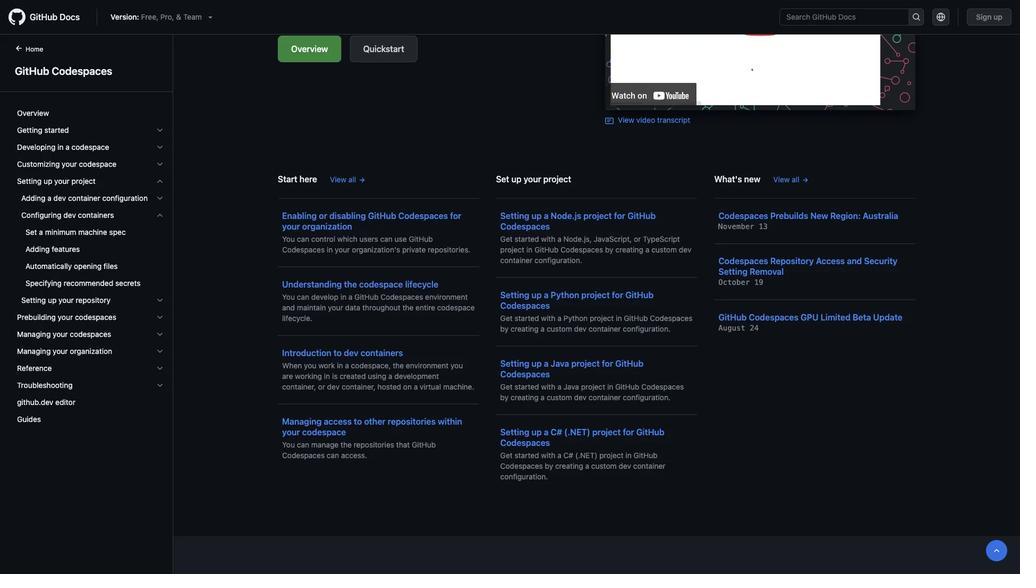 Task type: describe. For each thing, give the bounding box(es) containing it.
free,
[[141, 12, 159, 21]]

set for set up your project
[[496, 174, 510, 184]]

can down manage
[[327, 451, 339, 460]]

view all for what's new
[[774, 175, 800, 184]]

minimum
[[45, 228, 76, 237]]

troubleshooting button
[[13, 377, 169, 394]]

adding for adding features
[[26, 245, 50, 254]]

get for setting up a node.js project for github codespaces
[[501, 234, 513, 243]]

custom inside setting up a java project for github codespaces get started with a java project in github codespaces by creating a custom dev container configuration.
[[547, 393, 572, 402]]

1 container, from the left
[[282, 382, 316, 391]]

access.
[[341, 451, 367, 460]]

node.js,
[[564, 234, 592, 243]]

in inside setting up a java project for github codespaces get started with a java project in github codespaces by creating a custom dev container configuration.
[[608, 382, 614, 391]]

sc 9kayk9 0 image for prebuilding your codespaces
[[156, 313, 164, 322]]

version:
[[111, 12, 139, 21]]

github codespaces link
[[13, 63, 160, 79]]

for for setting up a node.js project for github codespaces
[[614, 211, 626, 221]]

codespaces inside understanding the codespace lifecycle you can develop in a github codespaces environment and maintain your data throughout the entire codespace lifecycle.
[[381, 292, 423, 301]]

setting up your project button
[[13, 173, 169, 190]]

creating inside setting up a java project for github codespaces get started with a java project in github codespaces by creating a custom dev container configuration.
[[511, 393, 539, 402]]

set for set a minimum machine spec
[[26, 228, 37, 237]]

to inside managing access to other repositories within your codespace you can manage the repositories that github codespaces can access.
[[354, 416, 362, 426]]

link image
[[606, 117, 614, 125]]

machine.
[[443, 382, 475, 391]]

automatically opening files link
[[13, 258, 169, 275]]

for for enabling or disabling github codespaces for your organization
[[450, 211, 462, 221]]

&
[[176, 12, 181, 21]]

quickstart
[[363, 44, 405, 54]]

pro,
[[161, 12, 174, 21]]

prebuilding
[[17, 313, 56, 322]]

sc 9kayk9 0 image for managing your codespaces
[[156, 330, 164, 339]]

what's
[[715, 174, 743, 184]]

0 vertical spatial python
[[551, 290, 580, 300]]

your inside understanding the codespace lifecycle you can develop in a github codespaces environment and maintain your data throughout the entire codespace lifecycle.
[[328, 303, 343, 312]]

configuration
[[102, 194, 148, 203]]

sc 9kayk9 0 image for troubleshooting
[[156, 381, 164, 390]]

19
[[755, 278, 764, 287]]

the left the entire
[[403, 303, 414, 312]]

up for setting up your project
[[44, 177, 52, 186]]

get for setting up a java project for github codespaces
[[501, 382, 513, 391]]

1 vertical spatial python
[[564, 314, 588, 322]]

sc 9kayk9 0 image for customizing your codespace
[[156, 160, 164, 169]]

adding features
[[26, 245, 80, 254]]

view video transcript
[[618, 116, 691, 124]]

container inside setting up a java project for github codespaces get started with a java project in github codespaces by creating a custom dev container configuration.
[[589, 393, 621, 402]]

github docs link
[[9, 9, 88, 26]]

managing for to
[[282, 416, 322, 426]]

new
[[745, 174, 761, 184]]

getting started
[[17, 126, 69, 135]]

view video transcript link
[[606, 116, 691, 125]]

setting up your project element containing setting up your project
[[9, 173, 173, 309]]

for for setting up a java project for github codespaces
[[602, 358, 614, 368]]

getting started button
[[13, 122, 169, 139]]

start here
[[278, 174, 317, 184]]

by inside setting up a c# (.net) project for github codespaces get started with a c# (.net) project in github codespaces by creating a custom dev container configuration.
[[545, 461, 554, 470]]

container inside setting up a c# (.net) project for github codespaces get started with a c# (.net) project in github codespaces by creating a custom dev container configuration.
[[634, 461, 666, 470]]

region:
[[831, 211, 861, 221]]

scroll to top image
[[993, 547, 1002, 555]]

by inside setting up a node.js project for github codespaces get started with a node.js, javascript, or typescript project in github codespaces by creating a custom dev container configuration.
[[606, 245, 614, 254]]

develop
[[311, 292, 339, 301]]

setting for java
[[501, 358, 530, 368]]

security
[[865, 256, 898, 266]]

november
[[719, 222, 755, 231]]

up for setting up a c# (.net) project for github codespaces get started with a c# (.net) project in github codespaces by creating a custom dev container configuration.
[[532, 427, 542, 437]]

and inside understanding the codespace lifecycle you can develop in a github codespaces environment and maintain your data throughout the entire codespace lifecycle.
[[282, 303, 295, 312]]

up for setting up your repository
[[48, 296, 57, 305]]

or inside enabling or disabling github codespaces for your organization you can control which users can use github codespaces in your organization's private repositories.
[[319, 211, 327, 221]]

creating inside setting up a python project for github codespaces get started with a python project in github codespaces by creating a custom dev container configuration.
[[511, 324, 539, 333]]

here
[[300, 174, 317, 184]]

understanding
[[282, 279, 342, 289]]

setting up your repository button
[[13, 292, 169, 309]]

24
[[750, 324, 759, 332]]

understanding the codespace lifecycle you can develop in a github codespaces environment and maintain your data throughout the entire codespace lifecycle.
[[282, 279, 475, 322]]

github inside managing access to other repositories within your codespace you can manage the repositories that github codespaces can access.
[[412, 440, 436, 449]]

sign up
[[977, 12, 1003, 21]]

the inside managing access to other repositories within your codespace you can manage the repositories that github codespaces can access.
[[341, 440, 352, 449]]

javascript,
[[594, 234, 632, 243]]

troubleshooting
[[17, 381, 73, 390]]

triangle down image
[[206, 13, 215, 21]]

1 horizontal spatial overview
[[291, 44, 328, 54]]

specifying
[[26, 279, 62, 288]]

august 24 element
[[719, 324, 759, 332]]

setting up a node.js project for github codespaces get started with a node.js, javascript, or typescript project in github codespaces by creating a custom dev container configuration.
[[501, 211, 692, 265]]

1 vertical spatial java
[[564, 382, 580, 391]]

managing your codespaces button
[[13, 326, 169, 343]]

all for new
[[792, 175, 800, 184]]

started for setting up a node.js project for github codespaces
[[515, 234, 539, 243]]

automatically
[[26, 262, 72, 271]]

using
[[368, 372, 387, 380]]

codespace inside managing access to other repositories within your codespace you can manage the repositories that github codespaces can access.
[[302, 427, 346, 437]]

removal
[[750, 267, 784, 277]]

enabling or disabling github codespaces for your organization you can control which users can use github codespaces in your organization's private repositories.
[[282, 211, 471, 254]]

started for setting up a java project for github codespaces
[[515, 382, 539, 391]]

throughout
[[363, 303, 401, 312]]

access
[[324, 416, 352, 426]]

setting up your project
[[17, 177, 96, 186]]

node.js
[[551, 211, 582, 221]]

managing your organization button
[[13, 343, 169, 360]]

october
[[719, 278, 750, 287]]

managing for organization
[[17, 347, 51, 356]]

codespaces for prebuilding your codespaces
[[75, 313, 116, 322]]

november 13 element
[[719, 222, 768, 231]]

in inside setting up a node.js project for github codespaces get started with a node.js, javascript, or typescript project in github codespaces by creating a custom dev container configuration.
[[527, 245, 533, 254]]

setting up your repository
[[21, 296, 111, 305]]

the up data at the bottom left of page
[[344, 279, 357, 289]]

sc 9kayk9 0 image for configuring dev containers
[[156, 194, 164, 203]]

codespace up throughout
[[359, 279, 403, 289]]

reference
[[17, 364, 52, 373]]

beta
[[853, 312, 872, 322]]

creating inside setting up a node.js project for github codespaces get started with a node.js, javascript, or typescript project in github codespaces by creating a custom dev container configuration.
[[616, 245, 644, 254]]

introduction to dev containers when you work in a codespace, the environment you are working in is created using a development container, or dev container, hosted on a virtual machine.
[[282, 348, 475, 391]]

is
[[332, 372, 338, 380]]

recommended
[[64, 279, 113, 288]]

video
[[637, 116, 656, 124]]

sc 9kayk9 0 image for reference
[[156, 364, 164, 373]]

2 you from the left
[[451, 361, 463, 370]]

github codespaces
[[15, 64, 112, 77]]

overview inside github codespaces element
[[17, 109, 49, 118]]

configuring dev containers
[[21, 211, 114, 220]]

1 you from the left
[[304, 361, 317, 370]]

environment for containers
[[406, 361, 449, 370]]

automatically opening files
[[26, 262, 118, 271]]

repositories.
[[428, 245, 471, 254]]

limited
[[821, 312, 851, 322]]

prebuilding your codespaces
[[17, 313, 116, 322]]

customizing your codespace
[[17, 160, 117, 169]]

customizing your codespace button
[[13, 156, 169, 173]]

with for python
[[541, 314, 556, 322]]

configuration. inside setting up a python project for github codespaces get started with a python project in github codespaces by creating a custom dev container configuration.
[[623, 324, 671, 333]]

for inside setting up a c# (.net) project for github codespaces get started with a c# (.net) project in github codespaces by creating a custom dev container configuration.
[[623, 427, 635, 437]]

configuration. inside setting up a node.js project for github codespaces get started with a node.js, javascript, or typescript project in github codespaces by creating a custom dev container configuration.
[[535, 256, 583, 265]]

features
[[52, 245, 80, 254]]

started inside dropdown button
[[44, 126, 69, 135]]

view all link for start here
[[330, 174, 366, 185]]

your inside dropdown button
[[54, 177, 69, 186]]

setting up a c# (.net) project for github codespaces get started with a c# (.net) project in github codespaces by creating a custom dev container configuration.
[[501, 427, 666, 481]]

work
[[319, 361, 335, 370]]

environment for lifecycle
[[425, 292, 468, 301]]

version: free, pro, & team
[[111, 12, 202, 21]]

setting for python
[[501, 290, 530, 300]]

transcript
[[658, 116, 691, 124]]

codespaces prebuilds new region: australia november 13
[[719, 211, 899, 231]]

1 horizontal spatial view
[[618, 116, 635, 124]]

gpu
[[801, 312, 819, 322]]



Task type: locate. For each thing, give the bounding box(es) containing it.
setting inside setting up a c# (.net) project for github codespaces get started with a c# (.net) project in github codespaces by creating a custom dev container configuration.
[[501, 427, 530, 437]]

and right the access
[[848, 256, 863, 266]]

sc 9kayk9 0 image inside troubleshooting dropdown button
[[156, 381, 164, 390]]

1 vertical spatial adding
[[26, 245, 50, 254]]

can left the use
[[380, 234, 393, 243]]

python
[[551, 290, 580, 300], [564, 314, 588, 322]]

1 horizontal spatial and
[[848, 256, 863, 266]]

3 with from the top
[[541, 382, 556, 391]]

sc 9kayk9 0 image inside prebuilding your codespaces dropdown button
[[156, 313, 164, 322]]

codespace up manage
[[302, 427, 346, 437]]

setting up a python project for github codespaces get started with a python project in github codespaces by creating a custom dev container configuration.
[[501, 290, 693, 333]]

0 vertical spatial overview
[[291, 44, 328, 54]]

within
[[438, 416, 463, 426]]

3 you from the top
[[282, 440, 295, 449]]

managing inside managing access to other repositories within your codespace you can manage the repositories that github codespaces can access.
[[282, 416, 322, 426]]

tooltip
[[987, 540, 1008, 561]]

with for node.js
[[541, 234, 556, 243]]

which
[[338, 234, 358, 243]]

setting up a java project for github codespaces get started with a java project in github codespaces by creating a custom dev container configuration.
[[501, 358, 684, 402]]

you up lifecycle.
[[282, 292, 295, 301]]

2 vertical spatial you
[[282, 440, 295, 449]]

java
[[551, 358, 570, 368], [564, 382, 580, 391]]

start
[[278, 174, 298, 184]]

the
[[344, 279, 357, 289], [403, 303, 414, 312], [393, 361, 404, 370], [341, 440, 352, 449]]

containers up machine
[[78, 211, 114, 220]]

dev inside setting up a node.js project for github codespaces get started with a node.js, javascript, or typescript project in github codespaces by creating a custom dev container configuration.
[[679, 245, 692, 254]]

setting inside 'codespaces repository access and security setting removal october 19'
[[719, 267, 748, 277]]

0 horizontal spatial organization
[[70, 347, 112, 356]]

codespace
[[72, 143, 109, 152], [79, 160, 117, 169], [359, 279, 403, 289], [437, 303, 475, 312], [302, 427, 346, 437]]

in inside enabling or disabling github codespaces for your organization you can control which users can use github codespaces in your organization's private repositories.
[[327, 245, 333, 254]]

1 configuring dev containers element from the top
[[9, 207, 173, 292]]

4 sc 9kayk9 0 image from the top
[[156, 296, 164, 305]]

1 vertical spatial repositories
[[354, 440, 395, 449]]

0 horizontal spatial view all link
[[330, 174, 366, 185]]

container inside setting up a python project for github codespaces get started with a python project in github codespaces by creating a custom dev container configuration.
[[589, 324, 621, 333]]

use
[[395, 234, 407, 243]]

github docs
[[30, 12, 80, 22]]

0 horizontal spatial view all
[[330, 175, 356, 184]]

set
[[496, 174, 510, 184], [26, 228, 37, 237]]

spec
[[109, 228, 126, 237]]

up for setting up a node.js project for github codespaces get started with a node.js, javascript, or typescript project in github codespaces by creating a custom dev container configuration.
[[532, 211, 542, 221]]

custom inside setting up a node.js project for github codespaces get started with a node.js, javascript, or typescript project in github codespaces by creating a custom dev container configuration.
[[652, 245, 677, 254]]

0 horizontal spatial and
[[282, 303, 295, 312]]

to up the work
[[334, 348, 342, 358]]

started for setting up a python project for github codespaces
[[515, 314, 539, 322]]

set a minimum machine spec
[[26, 228, 126, 237]]

up for sign up
[[994, 12, 1003, 21]]

view right 'new'
[[774, 175, 790, 184]]

managing your codespaces
[[17, 330, 111, 339]]

or up control
[[319, 211, 327, 221]]

and inside 'codespaces repository access and security setting removal october 19'
[[848, 256, 863, 266]]

creating
[[616, 245, 644, 254], [511, 324, 539, 333], [511, 393, 539, 402], [556, 461, 584, 470]]

1 vertical spatial set
[[26, 228, 37, 237]]

1 horizontal spatial all
[[792, 175, 800, 184]]

can inside understanding the codespace lifecycle you can develop in a github codespaces environment and maintain your data throughout the entire codespace lifecycle.
[[297, 292, 309, 301]]

1 vertical spatial overview
[[17, 109, 49, 118]]

sc 9kayk9 0 image
[[156, 177, 164, 186], [156, 194, 164, 203], [156, 211, 164, 220]]

up for setting up a java project for github codespaces get started with a java project in github codespaces by creating a custom dev container configuration.
[[532, 358, 542, 368]]

organization inside enabling or disabling github codespaces for your organization you can control which users can use github codespaces in your organization's private repositories.
[[302, 221, 352, 231]]

containers up codespace,
[[361, 348, 403, 358]]

2 container, from the left
[[342, 382, 376, 391]]

can left manage
[[297, 440, 309, 449]]

you
[[282, 234, 295, 243], [282, 292, 295, 301], [282, 440, 295, 449]]

custom inside setting up a c# (.net) project for github codespaces get started with a c# (.net) project in github codespaces by creating a custom dev container configuration.
[[592, 461, 617, 470]]

view all link for what's new
[[774, 174, 809, 185]]

0 horizontal spatial c#
[[551, 427, 563, 437]]

2 view all link from the left
[[774, 174, 809, 185]]

2 view all from the left
[[774, 175, 800, 184]]

sc 9kayk9 0 image inside configuring dev containers dropdown button
[[156, 211, 164, 220]]

1 horizontal spatial c#
[[564, 451, 574, 460]]

configuring dev containers button
[[13, 207, 169, 224]]

by inside setting up a java project for github codespaces get started with a java project in github codespaces by creating a custom dev container configuration.
[[501, 393, 509, 402]]

containers inside introduction to dev containers when you work in a codespace, the environment you are working in is created using a development container, or dev container, hosted on a virtual machine.
[[361, 348, 403, 358]]

set a minimum machine spec link
[[13, 224, 169, 241]]

sc 9kayk9 0 image for setting up your repository
[[156, 296, 164, 305]]

1 vertical spatial environment
[[406, 361, 449, 370]]

0 vertical spatial c#
[[551, 427, 563, 437]]

0 horizontal spatial overview link
[[13, 105, 169, 122]]

setting up your project element
[[9, 173, 173, 309], [9, 190, 173, 309]]

or
[[319, 211, 327, 221], [634, 234, 641, 243], [318, 382, 325, 391]]

0 horizontal spatial to
[[334, 348, 342, 358]]

0 horizontal spatial you
[[304, 361, 317, 370]]

1 vertical spatial c#
[[564, 451, 574, 460]]

guides link
[[13, 411, 169, 428]]

get inside setting up a c# (.net) project for github codespaces get started with a c# (.net) project in github codespaces by creating a custom dev container configuration.
[[501, 451, 513, 460]]

managing up manage
[[282, 416, 322, 426]]

prebuilds
[[771, 211, 809, 221]]

2 all from the left
[[792, 175, 800, 184]]

view for enabling or disabling github codespaces for your organization
[[330, 175, 347, 184]]

machine
[[78, 228, 107, 237]]

or inside introduction to dev containers when you work in a codespace, the environment you are working in is created using a development container, or dev container, hosted on a virtual machine.
[[318, 382, 325, 391]]

by inside setting up a python project for github codespaces get started with a python project in github codespaces by creating a custom dev container configuration.
[[501, 324, 509, 333]]

codespaces
[[75, 313, 116, 322], [70, 330, 111, 339]]

configuring dev containers element for containers
[[9, 224, 173, 292]]

1 vertical spatial you
[[282, 292, 295, 301]]

1 vertical spatial organization
[[70, 347, 112, 356]]

1 horizontal spatial overview link
[[278, 36, 342, 62]]

managing down prebuilding
[[17, 330, 51, 339]]

view
[[618, 116, 635, 124], [330, 175, 347, 184], [774, 175, 790, 184]]

github codespaces element
[[0, 43, 173, 573]]

1 vertical spatial containers
[[361, 348, 403, 358]]

guides
[[17, 415, 41, 424]]

0 vertical spatial (.net)
[[565, 427, 591, 437]]

setting inside dropdown button
[[17, 177, 42, 186]]

configuring
[[21, 211, 61, 220]]

setting inside setting up a node.js project for github codespaces get started with a node.js, javascript, or typescript project in github codespaces by creating a custom dev container configuration.
[[501, 211, 530, 221]]

2 with from the top
[[541, 314, 556, 322]]

0 vertical spatial you
[[282, 234, 295, 243]]

with inside setting up a node.js project for github codespaces get started with a node.js, javascript, or typescript project in github codespaces by creating a custom dev container configuration.
[[541, 234, 556, 243]]

codespaces inside codespaces prebuilds new region: australia november 13
[[719, 211, 769, 221]]

managing up reference
[[17, 347, 51, 356]]

2 vertical spatial or
[[318, 382, 325, 391]]

containers inside dropdown button
[[78, 211, 114, 220]]

for inside setting up a java project for github codespaces get started with a java project in github codespaces by creating a custom dev container configuration.
[[602, 358, 614, 368]]

set up your project
[[496, 174, 572, 184]]

you left manage
[[282, 440, 295, 449]]

codespace right the entire
[[437, 303, 475, 312]]

0 vertical spatial containers
[[78, 211, 114, 220]]

that
[[397, 440, 410, 449]]

1 vertical spatial managing
[[17, 347, 51, 356]]

get inside setting up a java project for github codespaces get started with a java project in github codespaces by creating a custom dev container configuration.
[[501, 382, 513, 391]]

2 sc 9kayk9 0 image from the top
[[156, 143, 164, 152]]

setting inside setting up a python project for github codespaces get started with a python project in github codespaces by creating a custom dev container configuration.
[[501, 290, 530, 300]]

2 vertical spatial sc 9kayk9 0 image
[[156, 211, 164, 220]]

or inside setting up a node.js project for github codespaces get started with a node.js, javascript, or typescript project in github codespaces by creating a custom dev container configuration.
[[634, 234, 641, 243]]

search image
[[913, 13, 921, 21]]

adding a dev container configuration button
[[13, 190, 169, 207]]

with
[[541, 234, 556, 243], [541, 314, 556, 322], [541, 382, 556, 391], [541, 451, 556, 460]]

the inside introduction to dev containers when you work in a codespace, the environment you are working in is created using a development container, or dev container, hosted on a virtual machine.
[[393, 361, 404, 370]]

codespaces inside the github codespaces gpu limited beta update august 24
[[749, 312, 799, 322]]

adding features link
[[13, 241, 169, 258]]

sc 9kayk9 0 image inside setting up your project dropdown button
[[156, 177, 164, 186]]

in inside setting up a c# (.net) project for github codespaces get started with a c# (.net) project in github codespaces by creating a custom dev container configuration.
[[626, 451, 632, 460]]

2 horizontal spatial view
[[774, 175, 790, 184]]

lifecycle.
[[282, 314, 313, 322]]

7 sc 9kayk9 0 image from the top
[[156, 347, 164, 356]]

github.dev
[[17, 398, 53, 407]]

1 vertical spatial or
[[634, 234, 641, 243]]

container, down working
[[282, 382, 316, 391]]

private
[[402, 245, 426, 254]]

4 get from the top
[[501, 451, 513, 460]]

0 vertical spatial repositories
[[388, 416, 436, 426]]

view all link up prebuilds on the right of the page
[[774, 174, 809, 185]]

1 vertical spatial (.net)
[[576, 451, 598, 460]]

new
[[811, 211, 829, 221]]

0 vertical spatial sc 9kayk9 0 image
[[156, 177, 164, 186]]

configuration. inside setting up a c# (.net) project for github codespaces get started with a c# (.net) project in github codespaces by creating a custom dev container configuration.
[[501, 472, 548, 481]]

1 vertical spatial and
[[282, 303, 295, 312]]

can left control
[[297, 234, 309, 243]]

1 vertical spatial to
[[354, 416, 362, 426]]

0 vertical spatial codespaces
[[75, 313, 116, 322]]

sc 9kayk9 0 image
[[156, 126, 164, 135], [156, 143, 164, 152], [156, 160, 164, 169], [156, 296, 164, 305], [156, 313, 164, 322], [156, 330, 164, 339], [156, 347, 164, 356], [156, 364, 164, 373], [156, 381, 164, 390]]

codespaces down prebuilding your codespaces dropdown button
[[70, 330, 111, 339]]

8 sc 9kayk9 0 image from the top
[[156, 364, 164, 373]]

0 vertical spatial or
[[319, 211, 327, 221]]

the up 'development' on the bottom left of the page
[[393, 361, 404, 370]]

configuration. inside setting up a java project for github codespaces get started with a java project in github codespaces by creating a custom dev container configuration.
[[623, 393, 671, 402]]

secrets
[[115, 279, 141, 288]]

project
[[544, 174, 572, 184], [71, 177, 96, 186], [584, 211, 612, 221], [501, 245, 525, 254], [582, 290, 610, 300], [590, 314, 614, 322], [572, 358, 600, 368], [582, 382, 606, 391], [593, 427, 621, 437], [600, 451, 624, 460]]

you inside understanding the codespace lifecycle you can develop in a github codespaces environment and maintain your data throughout the entire codespace lifecycle.
[[282, 292, 295, 301]]

0 horizontal spatial all
[[349, 175, 356, 184]]

specifying recommended secrets link
[[13, 275, 169, 292]]

13
[[759, 222, 768, 231]]

0 horizontal spatial containers
[[78, 211, 114, 220]]

sc 9kayk9 0 image for managing your organization
[[156, 347, 164, 356]]

you up working
[[304, 361, 317, 370]]

codespaces for managing your codespaces
[[70, 330, 111, 339]]

sc 9kayk9 0 image for getting started
[[156, 126, 164, 135]]

sc 9kayk9 0 image inside developing in a codespace dropdown button
[[156, 143, 164, 152]]

get
[[501, 234, 513, 243], [501, 314, 513, 322], [501, 382, 513, 391], [501, 451, 513, 460]]

3 sc 9kayk9 0 image from the top
[[156, 211, 164, 220]]

creating inside setting up a c# (.net) project for github codespaces get started with a c# (.net) project in github codespaces by creating a custom dev container configuration.
[[556, 461, 584, 470]]

all for disabling
[[349, 175, 356, 184]]

container inside dropdown button
[[68, 194, 100, 203]]

repositories up 'that'
[[388, 416, 436, 426]]

codespace down getting started dropdown button
[[72, 143, 109, 152]]

container, down created on the bottom left of the page
[[342, 382, 376, 391]]

up
[[994, 12, 1003, 21], [512, 174, 522, 184], [44, 177, 52, 186], [532, 211, 542, 221], [532, 290, 542, 300], [48, 296, 57, 305], [532, 358, 542, 368], [532, 427, 542, 437]]

0 horizontal spatial view
[[330, 175, 347, 184]]

in inside dropdown button
[[57, 143, 64, 152]]

1 sc 9kayk9 0 image from the top
[[156, 126, 164, 135]]

dev inside setting up a python project for github codespaces get started with a python project in github codespaces by creating a custom dev container configuration.
[[574, 324, 587, 333]]

2 setting up your project element from the top
[[9, 190, 173, 309]]

up inside dropdown button
[[48, 296, 57, 305]]

australia
[[863, 211, 899, 221]]

1 horizontal spatial to
[[354, 416, 362, 426]]

organization
[[302, 221, 352, 231], [70, 347, 112, 356]]

organization up control
[[302, 221, 352, 231]]

repositories up access.
[[354, 440, 395, 449]]

0 horizontal spatial overview
[[17, 109, 49, 118]]

9 sc 9kayk9 0 image from the top
[[156, 381, 164, 390]]

in inside setting up a python project for github codespaces get started with a python project in github codespaces by creating a custom dev container configuration.
[[616, 314, 622, 322]]

setting inside dropdown button
[[21, 296, 46, 305]]

for for setting up a python project for github codespaces
[[612, 290, 624, 300]]

you for managing access to other repositories within your codespace
[[282, 440, 295, 449]]

started inside setting up a c# (.net) project for github codespaces get started with a c# (.net) project in github codespaces by creating a custom dev container configuration.
[[515, 451, 539, 460]]

you down enabling
[[282, 234, 295, 243]]

github inside understanding the codespace lifecycle you can develop in a github codespaces environment and maintain your data throughout the entire codespace lifecycle.
[[355, 292, 379, 301]]

configuring dev containers element
[[9, 207, 173, 292], [9, 224, 173, 292]]

configuring dev containers element containing configuring dev containers
[[9, 207, 173, 292]]

your inside managing access to other repositories within your codespace you can manage the repositories that github codespaces can access.
[[282, 427, 300, 437]]

codespaces inside managing access to other repositories within your codespace you can manage the repositories that github codespaces can access.
[[282, 451, 325, 460]]

1 get from the top
[[501, 234, 513, 243]]

github
[[30, 12, 58, 22], [15, 64, 49, 77], [368, 211, 396, 221], [628, 211, 656, 221], [409, 234, 433, 243], [535, 245, 559, 254], [626, 290, 654, 300], [355, 292, 379, 301], [719, 312, 747, 322], [624, 314, 648, 322], [616, 358, 644, 368], [616, 382, 640, 391], [637, 427, 665, 437], [412, 440, 436, 449], [634, 451, 658, 460]]

the up access.
[[341, 440, 352, 449]]

custom
[[652, 245, 677, 254], [547, 324, 572, 333], [547, 393, 572, 402], [592, 461, 617, 470]]

adding up automatically
[[26, 245, 50, 254]]

up for set up your project
[[512, 174, 522, 184]]

get inside setting up a node.js project for github codespaces get started with a node.js, javascript, or typescript project in github codespaces by creating a custom dev container configuration.
[[501, 234, 513, 243]]

Search GitHub Docs search field
[[781, 9, 909, 25]]

2 configuring dev containers element from the top
[[9, 224, 173, 292]]

0 vertical spatial set
[[496, 174, 510, 184]]

and up lifecycle.
[[282, 303, 295, 312]]

dev inside setting up a c# (.net) project for github codespaces get started with a c# (.net) project in github codespaces by creating a custom dev container configuration.
[[619, 461, 632, 470]]

codespaces down repository on the left bottom of the page
[[75, 313, 116, 322]]

None search field
[[780, 9, 925, 26]]

1 horizontal spatial you
[[451, 361, 463, 370]]

for inside setting up a python project for github codespaces get started with a python project in github codespaces by creating a custom dev container configuration.
[[612, 290, 624, 300]]

view all link up disabling
[[330, 174, 366, 185]]

you for enabling or disabling github codespaces for your organization
[[282, 234, 295, 243]]

0 vertical spatial and
[[848, 256, 863, 266]]

disabling
[[330, 211, 366, 221]]

sc 9kayk9 0 image inside managing your organization dropdown button
[[156, 347, 164, 356]]

2 you from the top
[[282, 292, 295, 301]]

managing for codespaces
[[17, 330, 51, 339]]

0 vertical spatial overview link
[[278, 36, 342, 62]]

adding inside dropdown button
[[21, 194, 45, 203]]

0 vertical spatial to
[[334, 348, 342, 358]]

up inside dropdown button
[[44, 177, 52, 186]]

are
[[282, 372, 293, 380]]

environment inside understanding the codespace lifecycle you can develop in a github codespaces environment and maintain your data throughout the entire codespace lifecycle.
[[425, 292, 468, 301]]

with inside setting up a c# (.net) project for github codespaces get started with a c# (.net) project in github codespaces by creating a custom dev container configuration.
[[541, 451, 556, 460]]

started
[[44, 126, 69, 135], [515, 234, 539, 243], [515, 314, 539, 322], [515, 382, 539, 391], [515, 451, 539, 460]]

adding up configuring
[[21, 194, 45, 203]]

0 vertical spatial managing
[[17, 330, 51, 339]]

in inside understanding the codespace lifecycle you can develop in a github codespaces environment and maintain your data throughout the entire codespace lifecycle.
[[341, 292, 347, 301]]

sc 9kayk9 0 image inside customizing your codespace dropdown button
[[156, 160, 164, 169]]

1 horizontal spatial container,
[[342, 382, 376, 391]]

overview link inside github codespaces element
[[13, 105, 169, 122]]

all up disabling
[[349, 175, 356, 184]]

dev inside setting up a java project for github codespaces get started with a java project in github codespaces by creating a custom dev container configuration.
[[574, 393, 587, 402]]

getting
[[17, 126, 42, 135]]

3 sc 9kayk9 0 image from the top
[[156, 160, 164, 169]]

1 sc 9kayk9 0 image from the top
[[156, 177, 164, 186]]

4 with from the top
[[541, 451, 556, 460]]

0 vertical spatial adding
[[21, 194, 45, 203]]

other
[[364, 416, 386, 426]]

github inside the github codespaces gpu limited beta update august 24
[[719, 312, 747, 322]]

home
[[26, 45, 43, 53]]

sign up link
[[968, 9, 1012, 26]]

get inside setting up a python project for github codespaces get started with a python project in github codespaces by creating a custom dev container configuration.
[[501, 314, 513, 322]]

0 vertical spatial java
[[551, 358, 570, 368]]

developing in a codespace
[[17, 143, 109, 152]]

custom inside setting up a python project for github codespaces get started with a python project in github codespaces by creating a custom dev container configuration.
[[547, 324, 572, 333]]

1 setting up your project element from the top
[[9, 173, 173, 309]]

organization down managing your codespaces dropdown button
[[70, 347, 112, 356]]

codespaces inside 'codespaces repository access and security setting removal october 19'
[[719, 256, 769, 266]]

2 vertical spatial managing
[[282, 416, 322, 426]]

1 horizontal spatial containers
[[361, 348, 403, 358]]

environment up 'development' on the bottom left of the page
[[406, 361, 449, 370]]

1 horizontal spatial view all link
[[774, 174, 809, 185]]

1 vertical spatial sc 9kayk9 0 image
[[156, 194, 164, 203]]

containers
[[78, 211, 114, 220], [361, 348, 403, 358]]

0 horizontal spatial set
[[26, 228, 37, 237]]

all up prebuilds on the right of the page
[[792, 175, 800, 184]]

what's new
[[715, 174, 761, 184]]

with for java
[[541, 382, 556, 391]]

1 horizontal spatial organization
[[302, 221, 352, 231]]

team
[[183, 12, 202, 21]]

setting for node.js
[[501, 211, 530, 221]]

repository
[[76, 296, 111, 305]]

a inside understanding the codespace lifecycle you can develop in a github codespaces environment and maintain your data throughout the entire codespace lifecycle.
[[349, 292, 353, 301]]

view all for start here
[[330, 175, 356, 184]]

docs
[[60, 12, 80, 22]]

set inside github codespaces element
[[26, 228, 37, 237]]

managing your organization
[[17, 347, 112, 356]]

sc 9kayk9 0 image inside adding a dev container configuration dropdown button
[[156, 194, 164, 203]]

1 vertical spatial overview link
[[13, 105, 169, 122]]

to left other
[[354, 416, 362, 426]]

or down working
[[318, 382, 325, 391]]

1 horizontal spatial view all
[[774, 175, 800, 184]]

1 vertical spatial codespaces
[[70, 330, 111, 339]]

1 horizontal spatial set
[[496, 174, 510, 184]]

prebuilding your codespaces button
[[13, 309, 169, 326]]

with inside setting up a java project for github codespaces get started with a java project in github codespaces by creating a custom dev container configuration.
[[541, 382, 556, 391]]

view all right 'new'
[[774, 175, 800, 184]]

2 sc 9kayk9 0 image from the top
[[156, 194, 164, 203]]

quickstart link
[[350, 36, 418, 62]]

up for setting up a python project for github codespaces get started with a python project in github codespaces by creating a custom dev container configuration.
[[532, 290, 542, 300]]

organization inside dropdown button
[[70, 347, 112, 356]]

select language: current language is english image
[[937, 13, 946, 21]]

maintain
[[297, 303, 326, 312]]

with inside setting up a python project for github codespaces get started with a python project in github codespaces by creating a custom dev container configuration.
[[541, 314, 556, 322]]

setting up your project element containing adding a dev container configuration
[[9, 190, 173, 309]]

view all right here
[[330, 175, 356, 184]]

adding
[[21, 194, 45, 203], [26, 245, 50, 254]]

up inside setting up a java project for github codespaces get started with a java project in github codespaces by creating a custom dev container configuration.
[[532, 358, 542, 368]]

environment up the entire
[[425, 292, 468, 301]]

to inside introduction to dev containers when you work in a codespace, the environment you are working in is created using a development container, or dev container, hosted on a virtual machine.
[[334, 348, 342, 358]]

setting for repository
[[21, 296, 46, 305]]

view right link icon
[[618, 116, 635, 124]]

sc 9kayk9 0 image inside reference dropdown button
[[156, 364, 164, 373]]

environment inside introduction to dev containers when you work in a codespace, the environment you are working in is created using a development container, or dev container, hosted on a virtual machine.
[[406, 361, 449, 370]]

overview
[[291, 44, 328, 54], [17, 109, 49, 118]]

codespaces repository access and security setting removal october 19
[[719, 256, 898, 287]]

developing
[[17, 143, 55, 152]]

project inside dropdown button
[[71, 177, 96, 186]]

dev
[[54, 194, 66, 203], [63, 211, 76, 220], [679, 245, 692, 254], [574, 324, 587, 333], [344, 348, 359, 358], [327, 382, 340, 391], [574, 393, 587, 402], [619, 461, 632, 470]]

up inside setting up a c# (.net) project for github codespaces get started with a c# (.net) project in github codespaces by creating a custom dev container configuration.
[[532, 427, 542, 437]]

lifecycle
[[405, 279, 439, 289]]

you inside enabling or disabling github codespaces for your organization you can control which users can use github codespaces in your organization's private repositories.
[[282, 234, 295, 243]]

0 vertical spatial organization
[[302, 221, 352, 231]]

codespace down developing in a codespace dropdown button
[[79, 160, 117, 169]]

get for setting up a python project for github codespaces
[[501, 314, 513, 322]]

3 get from the top
[[501, 382, 513, 391]]

0 vertical spatial environment
[[425, 292, 468, 301]]

configuring dev containers element for dev
[[9, 207, 173, 292]]

or left "typescript"
[[634, 234, 641, 243]]

setting inside setting up a java project for github codespaces get started with a java project in github codespaces by creating a custom dev container configuration.
[[501, 358, 530, 368]]

github codespaces gpu limited beta update august 24
[[719, 312, 903, 332]]

for inside setting up a node.js project for github codespaces get started with a node.js, javascript, or typescript project in github codespaces by creating a custom dev container configuration.
[[614, 211, 626, 221]]

2 get from the top
[[501, 314, 513, 322]]

0 horizontal spatial container,
[[282, 382, 316, 391]]

1 view all from the left
[[330, 175, 356, 184]]

1 you from the top
[[282, 234, 295, 243]]

adding for adding a dev container configuration
[[21, 194, 45, 203]]

can up the maintain
[[297, 292, 309, 301]]

1 all from the left
[[349, 175, 356, 184]]

1 with from the top
[[541, 234, 556, 243]]

setting for c#
[[501, 427, 530, 437]]

opening
[[74, 262, 102, 271]]

control
[[311, 234, 336, 243]]

sc 9kayk9 0 image for adding a dev container configuration
[[156, 177, 164, 186]]

1 view all link from the left
[[330, 174, 366, 185]]

configuring dev containers element containing set a minimum machine spec
[[9, 224, 173, 292]]

up inside setting up a python project for github codespaces get started with a python project in github codespaces by creating a custom dev container configuration.
[[532, 290, 542, 300]]

on
[[403, 382, 412, 391]]

files
[[104, 262, 118, 271]]

sc 9kayk9 0 image for developing in a codespace
[[156, 143, 164, 152]]

5 sc 9kayk9 0 image from the top
[[156, 313, 164, 322]]

you up machine.
[[451, 361, 463, 370]]

6 sc 9kayk9 0 image from the top
[[156, 330, 164, 339]]

started inside setting up a python project for github codespaces get started with a python project in github codespaces by creating a custom dev container configuration.
[[515, 314, 539, 322]]

view for codespaces prebuilds new region: australia
[[774, 175, 790, 184]]

setting for project
[[17, 177, 42, 186]]

view right here
[[330, 175, 347, 184]]

october 19 element
[[719, 278, 764, 287]]

container inside setting up a node.js project for github codespaces get started with a node.js, javascript, or typescript project in github codespaces by creating a custom dev container configuration.
[[501, 256, 533, 265]]



Task type: vqa. For each thing, say whether or not it's contained in the screenshot.
sc 9kayk9 0 icon to the middle
no



